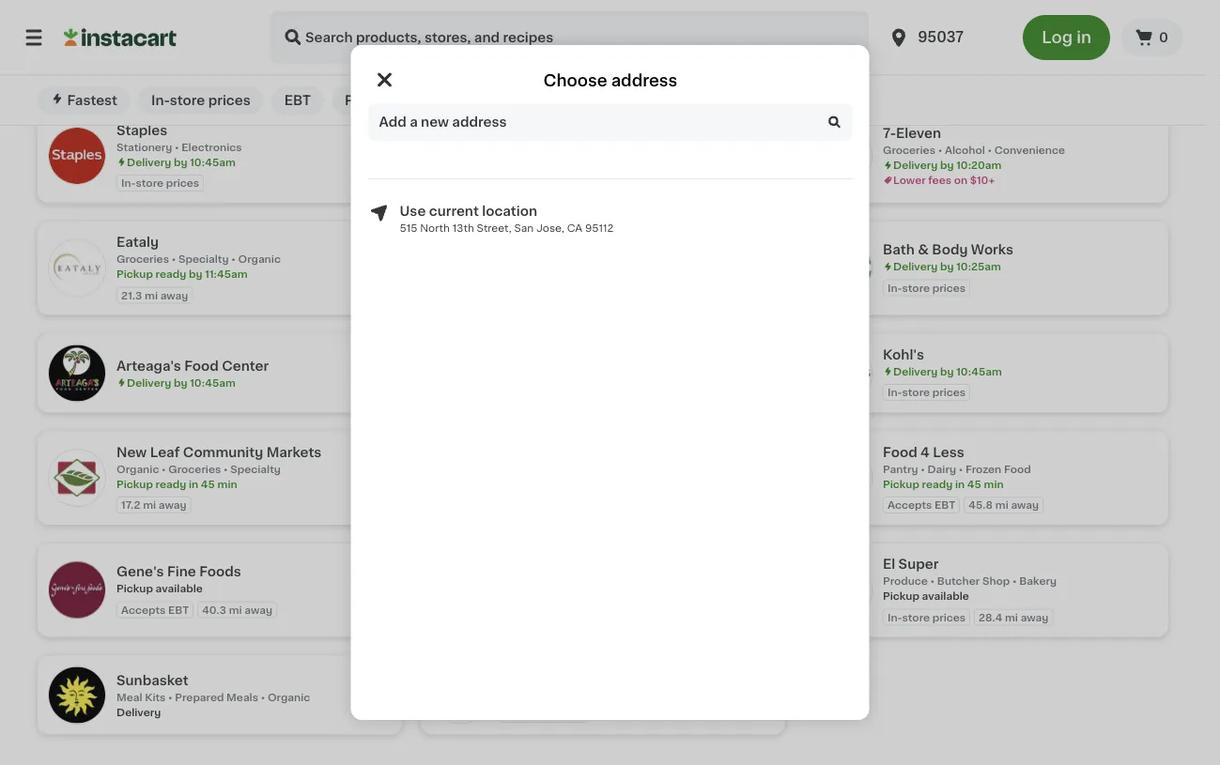 Task type: locate. For each thing, give the bounding box(es) containing it.
pickup up 17.2
[[116, 479, 153, 490]]

lower fees on $10+
[[893, 176, 995, 186]]

ebt
[[284, 94, 311, 107], [935, 501, 956, 511], [168, 605, 189, 616]]

on
[[954, 176, 968, 186]]

1 vertical spatial 10:25am
[[956, 262, 1001, 272]]

10:45am for arteaga's food center
[[190, 378, 235, 388]]

0 horizontal spatial new
[[116, 446, 147, 459]]

1 horizontal spatial sporting
[[934, 12, 993, 25]]

store inside button
[[170, 94, 205, 107]]

delivery by 10:25am down bath & body works
[[893, 262, 1001, 272]]

pickup inside button
[[345, 94, 391, 107]]

specialty down hmart
[[500, 41, 550, 51]]

mi
[[145, 291, 158, 301], [143, 501, 156, 511], [995, 501, 1009, 511], [229, 605, 242, 616], [1005, 613, 1018, 623]]

meals inside sunbasket meal kits • prepared meals • organic delivery
[[226, 693, 258, 703]]

0 horizontal spatial accepts
[[121, 605, 166, 616]]

delivery down arteaga's
[[127, 378, 171, 388]]

&
[[221, 41, 229, 51], [918, 244, 929, 257]]

accepts for 40.3 mi away
[[121, 605, 166, 616]]

0 vertical spatial ebt
[[284, 94, 311, 107]]

prices inside button
[[208, 94, 251, 107]]

1 vertical spatial accepts
[[121, 605, 166, 616]]

ebt left the pickup button
[[284, 94, 311, 107]]

0 horizontal spatial &
[[221, 41, 229, 51]]

pickup down produce
[[883, 592, 920, 602]]

away right 17.2
[[159, 501, 186, 511]]

food left center
[[184, 360, 219, 373]]

  text field
[[368, 103, 852, 141]]

ready up '21.3 mi away'
[[156, 269, 186, 280]]

ready
[[156, 269, 186, 280], [156, 479, 186, 490], [922, 479, 953, 490]]

away for 17.2 mi away
[[159, 501, 186, 511]]

pantry
[[883, 464, 918, 475]]

2 horizontal spatial specialty
[[500, 41, 550, 51]]

delivery by 10:25am
[[893, 45, 1001, 55], [893, 262, 1001, 272]]

1 horizontal spatial accepts ebt
[[888, 501, 956, 511]]

45 down community at the bottom of the page
[[201, 479, 215, 490]]

delivery by 10:45am down kohl's
[[893, 367, 1002, 377]]

sunbasket meal kits • prepared meals • organic delivery
[[116, 674, 310, 718]]

hmart specialty • prepared meals • ethnic
[[500, 23, 686, 51]]

stationery
[[116, 142, 172, 153]]

1 horizontal spatial food
[[883, 446, 917, 459]]

10:25am down works
[[956, 262, 1001, 272]]

0 vertical spatial food
[[184, 360, 219, 373]]

min for community
[[217, 479, 237, 490]]

meals up 11:15am
[[611, 41, 643, 51]]

specialty inside hmart specialty • prepared meals • ethnic
[[500, 41, 550, 51]]

in-store prices inside button
[[151, 94, 251, 107]]

available inside 'el super produce • butcher shop • bakery pickup available'
[[922, 592, 969, 602]]

& right bath
[[918, 244, 929, 257]]

in inside the food 4 less pantry • dairy • frozen food pickup ready in 45 min
[[955, 479, 965, 490]]

45.8 mi away
[[969, 501, 1039, 511]]

2 min from the left
[[984, 479, 1004, 490]]

fees
[[928, 176, 952, 186]]

groceries down eataly
[[116, 254, 169, 265]]

accepts ebt down "gene's fine foods pickup available"
[[121, 605, 189, 616]]

45 down frozen
[[967, 479, 981, 490]]

delivery by 11:45am
[[127, 56, 233, 66]]

groceries inside eataly groceries • specialty • organic pickup ready by 11:45am
[[116, 254, 169, 265]]

1 vertical spatial groceries
[[116, 254, 169, 265]]

2 vertical spatial food
[[1004, 464, 1031, 475]]

11:45am inside eataly groceries • specialty • organic pickup ready by 11:45am
[[205, 269, 248, 280]]

0 vertical spatial prepared
[[559, 41, 608, 51]]

40.3
[[202, 605, 226, 616]]

1 horizontal spatial electronics
[[182, 142, 242, 153]]

bath
[[883, 244, 915, 257]]

jose,
[[536, 223, 564, 233]]

ready inside new leaf community markets organic • groceries • specialty pickup ready in 45 min
[[156, 479, 186, 490]]

& right home
[[221, 41, 229, 51]]

0 vertical spatial groceries
[[883, 146, 936, 156]]

san
[[514, 223, 534, 233]]

groceries down community at the bottom of the page
[[168, 464, 221, 475]]

21.3
[[121, 291, 142, 301]]

1 vertical spatial &
[[918, 244, 929, 257]]

instacart logo image
[[64, 26, 177, 49]]

delivery by 11:15am
[[510, 56, 613, 66]]

organic
[[238, 254, 281, 265], [116, 464, 159, 475], [268, 693, 310, 703]]

best buy electronics • home & office
[[116, 23, 266, 51]]

17.2
[[121, 501, 140, 511]]

mi right 45.8
[[995, 501, 1009, 511]]

delivery down meal
[[116, 708, 161, 718]]

1 horizontal spatial 45
[[967, 479, 981, 490]]

1 horizontal spatial available
[[922, 592, 969, 602]]

ebt button
[[271, 86, 324, 115]]

11:45am down home
[[190, 56, 233, 66]]

prepared up 11:15am
[[559, 41, 608, 51]]

2 vertical spatial organic
[[268, 693, 310, 703]]

prepared right kits
[[175, 693, 224, 703]]

1 horizontal spatial prepared
[[559, 41, 608, 51]]

kits
[[145, 693, 166, 703]]

meals right kits
[[226, 693, 258, 703]]

meals
[[611, 41, 643, 51], [226, 693, 258, 703]]

use
[[400, 205, 426, 218]]

0 vertical spatial &
[[221, 41, 229, 51]]

1 vertical spatial 11:45am
[[205, 269, 248, 280]]

0 vertical spatial specialty
[[500, 41, 550, 51]]

1 horizontal spatial meals
[[611, 41, 643, 51]]

0 vertical spatial organic
[[238, 254, 281, 265]]

away down bakery
[[1021, 613, 1049, 623]]

10:25am
[[956, 45, 1001, 55], [956, 262, 1001, 272]]

1 vertical spatial electronics
[[182, 142, 242, 153]]

1 vertical spatial ebt
[[935, 501, 956, 511]]

0 horizontal spatial accepts ebt
[[121, 605, 189, 616]]

0 horizontal spatial meals
[[226, 693, 258, 703]]

pickup
[[345, 94, 391, 107], [116, 269, 153, 280], [116, 479, 153, 490], [883, 479, 920, 490], [116, 584, 153, 594], [883, 592, 920, 602]]

eleven
[[896, 127, 941, 141]]

0 vertical spatial 11:45am
[[190, 56, 233, 66]]

new left leaf
[[116, 446, 147, 459]]

0 horizontal spatial goods
[[932, 30, 967, 40]]

in inside button
[[1077, 30, 1092, 46]]

1 horizontal spatial min
[[984, 479, 1004, 490]]

2 horizontal spatial in
[[1077, 30, 1092, 46]]

•
[[179, 41, 184, 51], [553, 41, 557, 51], [645, 41, 650, 51], [175, 142, 179, 153], [938, 146, 942, 156], [988, 146, 992, 156], [172, 254, 176, 265], [231, 254, 236, 265], [162, 464, 166, 475], [224, 464, 228, 475], [921, 464, 925, 475], [959, 464, 963, 475], [930, 577, 935, 587], [1013, 577, 1017, 587], [168, 693, 173, 703], [261, 693, 265, 703]]

sporting down dick's
[[883, 30, 929, 40]]

1 horizontal spatial goods
[[997, 12, 1042, 25]]

available
[[156, 584, 203, 594], [922, 592, 969, 602]]

store
[[902, 66, 930, 76], [170, 94, 205, 107], [136, 178, 163, 189], [902, 283, 930, 293], [902, 388, 930, 398], [902, 613, 930, 623], [519, 710, 547, 721]]

2 vertical spatial groceries
[[168, 464, 221, 475]]

delivery by 10:45am down arteaga's food center
[[127, 378, 235, 388]]

delivery down the grocery
[[510, 168, 554, 179]]

specialty down community at the bottom of the page
[[230, 464, 281, 475]]

1 horizontal spatial in
[[955, 479, 965, 490]]

address
[[611, 73, 678, 89]]

pickup inside eataly groceries • specialty • organic pickup ready by 11:45am
[[116, 269, 153, 280]]

main content
[[0, 0, 1206, 765]]

0 vertical spatial meals
[[611, 41, 643, 51]]

electronics inside staples stationery • electronics
[[182, 142, 242, 153]]

delivery by 10:45am for arteaga's food center
[[127, 378, 235, 388]]

produce
[[883, 577, 928, 587]]

0 horizontal spatial 45
[[201, 479, 215, 490]]

foods
[[199, 566, 241, 579]]

1 horizontal spatial ebt
[[284, 94, 311, 107]]

delivery down hmart
[[510, 56, 554, 66]]

away right 21.3
[[160, 291, 188, 301]]

new for new
[[425, 94, 455, 107]]

by down dick's sporting goods sporting goods
[[940, 45, 954, 55]]

0 vertical spatial 10:25am
[[956, 45, 1001, 55]]

log
[[1042, 30, 1073, 46]]

1 horizontal spatial accepts
[[888, 501, 932, 511]]

1 horizontal spatial new
[[425, 94, 455, 107]]

pickup inside 'el super produce • butcher shop • bakery pickup available'
[[883, 592, 920, 602]]

min down community at the bottom of the page
[[217, 479, 237, 490]]

new right the pickup button
[[425, 94, 455, 107]]

organic inside sunbasket meal kits • prepared meals • organic delivery
[[268, 693, 310, 703]]

delivery
[[893, 45, 938, 55], [127, 56, 171, 66], [510, 56, 554, 66], [127, 157, 171, 168], [893, 161, 938, 171], [510, 168, 554, 179], [893, 262, 938, 272], [893, 367, 938, 377], [127, 378, 171, 388], [116, 708, 161, 718]]

0 horizontal spatial available
[[156, 584, 203, 594]]

in-
[[888, 66, 902, 76], [151, 94, 170, 107], [121, 178, 136, 189], [888, 283, 902, 293], [888, 388, 902, 398], [888, 613, 902, 623], [504, 710, 519, 721]]

1 45 from the left
[[201, 479, 215, 490]]

away
[[160, 291, 188, 301], [159, 501, 186, 511], [1011, 501, 1039, 511], [245, 605, 272, 616], [1021, 613, 1049, 623]]

el super produce • butcher shop • bakery pickup available
[[883, 558, 1057, 602]]

pickup up 21.3
[[116, 269, 153, 280]]

sporting
[[934, 12, 993, 25], [883, 30, 929, 40]]

available down butcher
[[922, 592, 969, 602]]

11:45am up center
[[205, 269, 248, 280]]

in
[[1077, 30, 1092, 46], [189, 479, 198, 490], [955, 479, 965, 490]]

accepts
[[888, 501, 932, 511], [121, 605, 166, 616]]

by up arteaga's food center
[[189, 269, 202, 280]]

1 min from the left
[[217, 479, 237, 490]]

center
[[222, 360, 269, 373]]

sporting right dick's
[[934, 12, 993, 25]]

mi for 45.8
[[995, 501, 1009, 511]]

1 horizontal spatial specialty
[[230, 464, 281, 475]]

10:45am down outlet
[[573, 168, 619, 179]]

0 horizontal spatial prepared
[[175, 693, 224, 703]]

search address image
[[826, 114, 843, 131]]

1 vertical spatial specialty
[[178, 254, 229, 265]]

accepts down the pantry
[[888, 501, 932, 511]]

min inside the food 4 less pantry • dairy • frozen food pickup ready in 45 min
[[984, 479, 1004, 490]]

delivery by 10:25am down dick's sporting goods sporting goods
[[893, 45, 1001, 55]]

0 horizontal spatial ebt
[[168, 605, 189, 616]]

away right 45.8
[[1011, 501, 1039, 511]]

10:45am up less
[[956, 367, 1002, 377]]

arteaga's
[[116, 360, 181, 373]]

community
[[183, 446, 263, 459]]

2 45 from the left
[[967, 479, 981, 490]]

best
[[116, 23, 148, 36]]

min down frozen
[[984, 479, 1004, 490]]

45 for community
[[201, 479, 215, 490]]

in-store prices
[[888, 66, 966, 76], [151, 94, 251, 107], [121, 178, 199, 189], [888, 283, 966, 293], [888, 388, 966, 398], [888, 613, 966, 623], [504, 710, 582, 721]]

0 horizontal spatial in
[[189, 479, 198, 490]]

11:45am
[[190, 56, 233, 66], [205, 269, 248, 280]]

ready down dairy
[[922, 479, 953, 490]]

0 horizontal spatial min
[[217, 479, 237, 490]]

2 vertical spatial ebt
[[168, 605, 189, 616]]

choose address
[[543, 73, 678, 89]]

1 vertical spatial accepts ebt
[[121, 605, 189, 616]]

mi right 40.3 on the left bottom of the page
[[229, 605, 242, 616]]

grocery
[[500, 135, 555, 148]]

0 horizontal spatial specialty
[[178, 254, 229, 265]]

delivery by 10:45am down grocery outlet at top
[[510, 168, 619, 179]]

electronics down in-store prices button
[[182, 142, 242, 153]]

7-eleven groceries • alcohol • convenience
[[883, 127, 1065, 156]]

accepts down gene's
[[121, 605, 166, 616]]

hmart
[[500, 23, 543, 36]]

1 vertical spatial prepared
[[175, 693, 224, 703]]

bath & body works
[[883, 244, 1014, 257]]

1 vertical spatial delivery by 10:25am
[[893, 262, 1001, 272]]

45 inside new leaf community markets organic • groceries • specialty pickup ready in 45 min
[[201, 479, 215, 490]]

min inside new leaf community markets organic • groceries • specialty pickup ready in 45 min
[[217, 479, 237, 490]]

in for markets
[[189, 479, 198, 490]]

40.3 mi away
[[202, 605, 272, 616]]

in inside new leaf community markets organic • groceries • specialty pickup ready in 45 min
[[189, 479, 198, 490]]

specialty up '21.3 mi away'
[[178, 254, 229, 265]]

$10+
[[970, 176, 995, 186]]

0 vertical spatial delivery by 10:25am
[[893, 45, 1001, 55]]

log in button
[[1023, 15, 1110, 60]]

groceries
[[883, 146, 936, 156], [116, 254, 169, 265], [168, 464, 221, 475]]

accepts ebt
[[888, 501, 956, 511], [121, 605, 189, 616]]

in down community at the bottom of the page
[[189, 479, 198, 490]]

0 horizontal spatial electronics
[[116, 41, 177, 51]]

in-store prices link
[[421, 656, 785, 735]]

0 vertical spatial new
[[425, 94, 455, 107]]

ready inside the food 4 less pantry • dairy • frozen food pickup ready in 45 min
[[922, 479, 953, 490]]

grocery outlet
[[500, 135, 602, 148]]

electronics down 'best'
[[116, 41, 177, 51]]

meals inside hmart specialty • prepared meals • ethnic
[[611, 41, 643, 51]]

pickup inside new leaf community markets organic • groceries • specialty pickup ready in 45 min
[[116, 479, 153, 490]]

groceries down eleven
[[883, 146, 936, 156]]

food up the pantry
[[883, 446, 917, 459]]

45 inside the food 4 less pantry • dairy • frozen food pickup ready in 45 min
[[967, 479, 981, 490]]

pickup down the pantry
[[883, 479, 920, 490]]

0 vertical spatial accepts
[[888, 501, 932, 511]]

specialty
[[500, 41, 550, 51], [178, 254, 229, 265], [230, 464, 281, 475]]

10:45am down arteaga's food center
[[190, 378, 235, 388]]

0 vertical spatial electronics
[[116, 41, 177, 51]]

prepared inside sunbasket meal kits • prepared meals • organic delivery
[[175, 693, 224, 703]]

by up choose
[[557, 56, 571, 66]]

1 vertical spatial new
[[116, 446, 147, 459]]

515
[[400, 223, 418, 233]]

mi for 17.2
[[143, 501, 156, 511]]

away right 40.3 on the left bottom of the page
[[245, 605, 272, 616]]

28.4 mi away
[[979, 613, 1049, 623]]

pickup down gene's
[[116, 584, 153, 594]]

new inside "button"
[[425, 94, 455, 107]]

eataly groceries • specialty • organic pickup ready by 11:45am
[[116, 236, 281, 280]]

2 delivery by 10:25am from the top
[[893, 262, 1001, 272]]

2 horizontal spatial ebt
[[935, 501, 956, 511]]

mi right 17.2
[[143, 501, 156, 511]]

food right frozen
[[1004, 464, 1031, 475]]

0 horizontal spatial sporting
[[883, 30, 929, 40]]

mi right 28.4
[[1005, 613, 1018, 623]]

accepts ebt down dairy
[[888, 501, 956, 511]]

11:15am
[[573, 56, 613, 66]]

2 vertical spatial specialty
[[230, 464, 281, 475]]

choose address dialog
[[351, 45, 869, 720]]

ready up 17.2 mi away
[[156, 479, 186, 490]]

1 vertical spatial meals
[[226, 693, 258, 703]]

available down "fine"
[[156, 584, 203, 594]]

17.2 mi away
[[121, 501, 186, 511]]

1 vertical spatial organic
[[116, 464, 159, 475]]

0 button
[[1122, 19, 1184, 56]]

0 vertical spatial accepts ebt
[[888, 501, 956, 511]]

new inside new leaf community markets organic • groceries • specialty pickup ready in 45 min
[[116, 446, 147, 459]]

by down staples stationery • electronics
[[174, 157, 187, 168]]

in right log at top right
[[1077, 30, 1092, 46]]

pickup inside "gene's fine foods pickup available"
[[116, 584, 153, 594]]

1 vertical spatial food
[[883, 446, 917, 459]]

mi right 21.3
[[145, 291, 158, 301]]

10:25am down dick's sporting goods sporting goods
[[956, 45, 1001, 55]]

ebt down "gene's fine foods pickup available"
[[168, 605, 189, 616]]

in down dairy
[[955, 479, 965, 490]]

markets
[[266, 446, 322, 459]]

pickup right ebt button
[[345, 94, 391, 107]]

ebt left 45.8
[[935, 501, 956, 511]]



Task type: describe. For each thing, give the bounding box(es) containing it.
specialty inside new leaf community markets organic • groceries • specialty pickup ready in 45 min
[[230, 464, 281, 475]]

delivery up the lower
[[893, 161, 938, 171]]

bakery
[[1019, 577, 1057, 587]]

ready for food
[[922, 479, 953, 490]]

45.8
[[969, 501, 993, 511]]

1 horizontal spatial &
[[918, 244, 929, 257]]

ebt for 45.8 mi away
[[935, 501, 956, 511]]

0 vertical spatial goods
[[997, 12, 1042, 25]]

4
[[921, 446, 930, 459]]

frozen
[[966, 464, 1002, 475]]

  text field inside 'choose address' dialog
[[368, 103, 852, 141]]

away for 45.8 mi away
[[1011, 501, 1039, 511]]

new leaf community markets organic • groceries • specialty pickup ready in 45 min
[[116, 446, 322, 490]]

away for 40.3 mi away
[[245, 605, 272, 616]]

7-
[[883, 127, 896, 141]]

ready for new
[[156, 479, 186, 490]]

street,
[[477, 223, 512, 233]]

delivery by 10:20am
[[893, 161, 1002, 171]]

super
[[899, 558, 939, 571]]

arteaga's food center
[[116, 360, 269, 373]]

log in
[[1042, 30, 1092, 46]]

delivery inside sunbasket meal kits • prepared meals • organic delivery
[[116, 708, 161, 718]]

delivery down kohl's
[[893, 367, 938, 377]]

organic inside new leaf community markets organic • groceries • specialty pickup ready in 45 min
[[116, 464, 159, 475]]

28.4
[[979, 613, 1003, 623]]

accepts ebt for 40.3 mi away
[[121, 605, 189, 616]]

new button
[[412, 86, 468, 115]]

& inside best buy electronics • home & office
[[221, 41, 229, 51]]

0
[[1159, 31, 1169, 44]]

10:45am down staples stationery • electronics
[[190, 157, 235, 168]]

ethnic
[[652, 41, 686, 51]]

45 for less
[[967, 479, 981, 490]]

10:45am for kohl's
[[956, 367, 1002, 377]]

specialty inside eataly groceries • specialty • organic pickup ready by 11:45am
[[178, 254, 229, 265]]

by inside eataly groceries • specialty • organic pickup ready by 11:45am
[[189, 269, 202, 280]]

gene's fine foods pickup available
[[116, 566, 241, 594]]

lower
[[893, 176, 926, 186]]

use current location 515 north 13th street, san jose, ca 95112
[[400, 205, 614, 233]]

north
[[420, 223, 450, 233]]

new for new leaf community markets organic • groceries • specialty pickup ready in 45 min
[[116, 446, 147, 459]]

alcohol
[[945, 146, 985, 156]]

0 vertical spatial sporting
[[934, 12, 993, 25]]

1 vertical spatial sporting
[[883, 30, 929, 40]]

ready inside eataly groceries • specialty • organic pickup ready by 11:45am
[[156, 269, 186, 280]]

staples
[[116, 124, 167, 137]]

pickup inside the food 4 less pantry • dairy • frozen food pickup ready in 45 min
[[883, 479, 920, 490]]

delivery by 10:45am for grocery outlet
[[510, 168, 619, 179]]

sunbasket
[[116, 674, 188, 687]]

delivery down buy
[[127, 56, 171, 66]]

1 10:25am from the top
[[956, 45, 1001, 55]]

0 horizontal spatial food
[[184, 360, 219, 373]]

gene's
[[116, 566, 164, 579]]

• inside staples stationery • electronics
[[175, 142, 179, 153]]

fastest
[[67, 94, 117, 107]]

away for 21.3 mi away
[[160, 291, 188, 301]]

mi for 28.4
[[1005, 613, 1018, 623]]

location
[[482, 205, 537, 218]]

fine
[[167, 566, 196, 579]]

1 delivery by 10:25am from the top
[[893, 45, 1001, 55]]

2 10:25am from the top
[[956, 262, 1001, 272]]

less
[[933, 446, 964, 459]]

prepared inside hmart specialty • prepared meals • ethnic
[[559, 41, 608, 51]]

office
[[232, 41, 266, 51]]

outlet
[[559, 135, 602, 148]]

fastest button
[[38, 86, 131, 115]]

10:45am for grocery outlet
[[573, 168, 619, 179]]

21.3 mi away
[[121, 291, 188, 301]]

dairy
[[928, 464, 956, 475]]

leaf
[[150, 446, 180, 459]]

13th
[[453, 223, 474, 233]]

shop
[[982, 577, 1010, 587]]

main content containing dick's sporting goods
[[0, 0, 1206, 765]]

away for 28.4 mi away
[[1021, 613, 1049, 623]]

in for pantry
[[955, 479, 965, 490]]

butcher
[[937, 577, 980, 587]]

body
[[932, 244, 968, 257]]

current
[[429, 205, 479, 218]]

min for less
[[984, 479, 1004, 490]]

ca
[[567, 223, 583, 233]]

dick's
[[883, 12, 931, 25]]

2 horizontal spatial food
[[1004, 464, 1031, 475]]

delivery down stationery
[[127, 157, 171, 168]]

food 4 less pantry • dairy • frozen food pickup ready in 45 min
[[883, 446, 1031, 490]]

by up 'lower fees on $10+'
[[940, 161, 954, 171]]

kohl's
[[883, 349, 924, 362]]

eataly
[[116, 236, 159, 249]]

pickup button
[[332, 86, 404, 115]]

by down grocery outlet at top
[[557, 168, 571, 179]]

1 vertical spatial goods
[[932, 30, 967, 40]]

by down bath & body works
[[940, 262, 954, 272]]

choose
[[543, 73, 607, 89]]

home
[[186, 41, 218, 51]]

el
[[883, 558, 895, 571]]

delivery by 10:45am down staples stationery • electronics
[[127, 157, 235, 168]]

available inside "gene's fine foods pickup available"
[[156, 584, 203, 594]]

mi for 21.3
[[145, 291, 158, 301]]

works
[[971, 244, 1014, 257]]

organic inside eataly groceries • specialty • organic pickup ready by 11:45am
[[238, 254, 281, 265]]

accepts for 45.8 mi away
[[888, 501, 932, 511]]

accepts ebt for 45.8 mi away
[[888, 501, 956, 511]]

by down home
[[174, 56, 187, 66]]

delivery by 10:45am for kohl's
[[893, 367, 1002, 377]]

groceries inside 7-eleven groceries • alcohol • convenience
[[883, 146, 936, 156]]

electronics inside best buy electronics • home & office
[[116, 41, 177, 51]]

• inside best buy electronics • home & office
[[179, 41, 184, 51]]

staples stationery • electronics
[[116, 124, 242, 153]]

groceries inside new leaf community markets organic • groceries • specialty pickup ready in 45 min
[[168, 464, 221, 475]]

convenience
[[995, 146, 1065, 156]]

ebt for 40.3 mi away
[[168, 605, 189, 616]]

by down arteaga's food center
[[174, 378, 187, 388]]

in- inside button
[[151, 94, 170, 107]]

delivery down dick's
[[893, 45, 938, 55]]

ebt inside ebt button
[[284, 94, 311, 107]]

in-store prices button
[[138, 86, 264, 115]]

10:20am
[[956, 161, 1002, 171]]

delivery down bath
[[893, 262, 938, 272]]

buy
[[151, 23, 178, 36]]

dick's sporting goods sporting goods
[[883, 12, 1042, 40]]

mi for 40.3
[[229, 605, 242, 616]]

95112
[[585, 223, 614, 233]]

by up less
[[940, 367, 954, 377]]



Task type: vqa. For each thing, say whether or not it's contained in the screenshot.
1640
no



